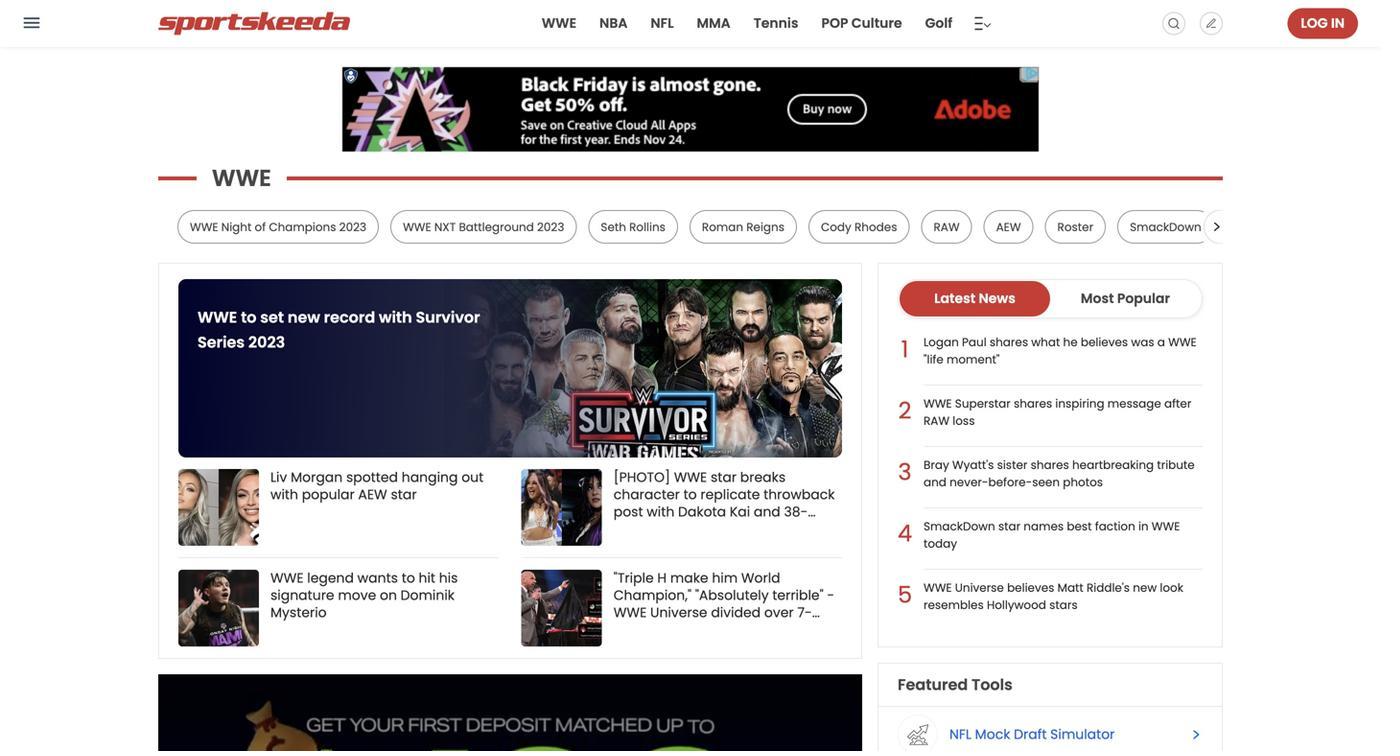 Task type: vqa. For each thing, say whether or not it's contained in the screenshot.
rightmost Home
no



Task type: locate. For each thing, give the bounding box(es) containing it.
cody
[[821, 219, 852, 235]]

wyatt's
[[953, 457, 994, 473]]

star up kai
[[711, 468, 737, 487]]

wwe inside wwe universe believes matt riddle's new look resembles hollywood stars
[[924, 580, 952, 596]]

hanging
[[402, 468, 458, 487]]

2 vertical spatial shares
[[1031, 457, 1069, 473]]

2023 right battleground
[[537, 219, 564, 235]]

0 vertical spatial new
[[288, 307, 320, 328]]

new right "set"
[[288, 307, 320, 328]]

0 horizontal spatial nfl
[[651, 14, 674, 33]]

stars
[[1050, 597, 1078, 613]]

1 horizontal spatial new
[[1133, 580, 1157, 596]]

wants
[[358, 569, 398, 588]]

0 horizontal spatial aew
[[358, 485, 387, 504]]

wwe up dakota
[[674, 468, 707, 487]]

in right faction
[[1139, 519, 1149, 534]]

1 horizontal spatial and
[[924, 474, 947, 490]]

0 vertical spatial smackdown
[[1130, 219, 1202, 235]]

scroll button icon image
[[1214, 222, 1220, 231]]

golf
[[925, 14, 953, 33]]

paul
[[962, 334, 987, 350]]

roster
[[1058, 219, 1094, 235]]

1 vertical spatial raw
[[924, 413, 950, 429]]

0 horizontal spatial believes
[[1007, 580, 1055, 596]]

0 vertical spatial shares
[[990, 334, 1028, 350]]

to inside [photo] wwe star breaks character to replicate throwback post with dakota kai and 38- year-old
[[684, 485, 697, 504]]

1 vertical spatial new
[[1133, 580, 1157, 596]]

raw left aew link
[[934, 219, 960, 235]]

shares inside wwe superstar shares inspiring message after raw loss
[[1014, 396, 1053, 412]]

bray
[[924, 457, 949, 473]]

0 horizontal spatial with
[[271, 485, 298, 504]]

over
[[764, 603, 794, 622]]

tools
[[972, 674, 1013, 696]]

[photo] wwe star breaks character to replicate throwback post with dakota kai and 38- year-old
[[614, 468, 835, 539]]

aew right raw link at the top right of page
[[996, 219, 1021, 235]]

draft
[[1014, 725, 1047, 744]]

2 horizontal spatial star
[[999, 519, 1021, 534]]

1 horizontal spatial star
[[711, 468, 737, 487]]

wwe superstar shares inspiring message after raw loss
[[924, 396, 1192, 429]]

star left the out
[[391, 485, 417, 504]]

0 vertical spatial universe
[[955, 580, 1004, 596]]

writers home image
[[1206, 18, 1217, 29]]

and inside bray wyatt's sister shares heartbreaking tribute and never-before-seen photos
[[924, 474, 947, 490]]

set
[[260, 307, 284, 328]]

0 horizontal spatial new
[[288, 307, 320, 328]]

wwe right faction
[[1152, 519, 1180, 534]]

1 horizontal spatial to
[[402, 569, 415, 588]]

with right record
[[379, 307, 412, 328]]

2 horizontal spatial to
[[684, 485, 697, 504]]

1 horizontal spatial nfl
[[950, 725, 972, 744]]

3
[[898, 456, 912, 488]]

run
[[782, 621, 804, 639]]

0 horizontal spatial in
[[1139, 519, 1149, 534]]

1 vertical spatial and
[[754, 503, 781, 521]]

shares for 1
[[990, 334, 1028, 350]]

terrible"
[[773, 586, 824, 605]]

universe
[[955, 580, 1004, 596], [650, 603, 708, 622]]

1 horizontal spatial with
[[379, 307, 412, 328]]

log in link
[[1288, 8, 1358, 39]]

0 horizontal spatial smackdown
[[924, 519, 995, 534]]

move
[[338, 586, 376, 605]]

1 horizontal spatial universe
[[955, 580, 1004, 596]]

38-
[[784, 503, 808, 521]]

logan
[[924, 334, 959, 350]]

1 vertical spatial to
[[684, 485, 697, 504]]

golf link
[[924, 0, 955, 47]]

and inside [photo] wwe star breaks character to replicate throwback post with dakota kai and 38- year-old
[[754, 503, 781, 521]]

year-
[[614, 520, 651, 539]]

believes inside logan paul shares what he believes was a wwe "life moment"
[[1081, 334, 1128, 350]]

on
[[380, 586, 397, 605]]

wwe
[[542, 14, 577, 33], [212, 162, 271, 194], [190, 219, 218, 235], [403, 219, 431, 235], [198, 307, 237, 328], [1169, 334, 1197, 350], [924, 396, 952, 412], [674, 468, 707, 487], [1152, 519, 1180, 534], [271, 569, 304, 588], [924, 580, 952, 596], [614, 603, 647, 622]]

1 horizontal spatial believes
[[1081, 334, 1128, 350]]

new left 'look'
[[1133, 580, 1157, 596]]

matt
[[1058, 580, 1084, 596]]

signature
[[271, 586, 334, 605]]

champions
[[269, 219, 336, 235]]

with for popular
[[271, 485, 298, 504]]

wwe nxt battleground 2023 link
[[403, 219, 564, 235]]

1 vertical spatial shares
[[1014, 396, 1053, 412]]

shares inside bray wyatt's sister shares heartbreaking tribute and never-before-seen photos
[[1031, 457, 1069, 473]]

in right log
[[1331, 14, 1345, 33]]

smackdown inside the smackdown star names best faction in wwe today
[[924, 519, 995, 534]]

smackdown for smackdown link
[[1130, 219, 1202, 235]]

0 horizontal spatial universe
[[650, 603, 708, 622]]

star left names
[[999, 519, 1021, 534]]

new inside wwe to set new record with survivor series 2023
[[288, 307, 320, 328]]

list icon image
[[974, 12, 992, 35]]

universe inside "triple h make him world champion," "absolutely terrible" - wwe universe divided over 7- time champion's current run
[[650, 603, 708, 622]]

"triple h make him world champion," "absolutely terrible" - wwe universe divided over 7-time champion's current run image
[[522, 570, 602, 647]]

divided
[[711, 603, 761, 622]]

wwe inside wwe legend wants to hit his signature move on dominik mysterio
[[271, 569, 304, 588]]

logan paul shares what he believes was a wwe "life moment"
[[924, 334, 1197, 367]]

"triple h make him world champion," "absolutely terrible" - wwe universe divided over 7- time champion's current run
[[614, 569, 835, 639]]

0 vertical spatial believes
[[1081, 334, 1128, 350]]

with inside liv morgan spotted hanging out with popular aew star
[[271, 485, 298, 504]]

with left popular
[[271, 485, 298, 504]]

h
[[658, 569, 667, 588]]

pop culture
[[822, 14, 902, 33]]

with inside [photo] wwe star breaks character to replicate throwback post with dakota kai and 38- year-old
[[647, 503, 675, 521]]

"triple
[[614, 569, 654, 588]]

in
[[1331, 14, 1345, 33], [1139, 519, 1149, 534]]

nfl link
[[649, 0, 676, 47]]

with inside wwe to set new record with survivor series 2023
[[379, 307, 412, 328]]

smackdown
[[1130, 219, 1202, 235], [924, 519, 995, 534]]

universe up "resembles"
[[955, 580, 1004, 596]]

wwe right 2
[[924, 396, 952, 412]]

nfl for nfl
[[651, 14, 674, 33]]

advertisement region
[[342, 66, 1040, 153]]

1 horizontal spatial aew
[[996, 219, 1021, 235]]

new inside wwe universe believes matt riddle's new look resembles hollywood stars
[[1133, 580, 1157, 596]]

legend
[[307, 569, 354, 588]]

roster link
[[1058, 219, 1094, 235]]

1 vertical spatial smackdown
[[924, 519, 995, 534]]

to inside wwe to set new record with survivor series 2023
[[241, 307, 257, 328]]

wwe up "resembles"
[[924, 580, 952, 596]]

morgan
[[291, 468, 343, 487]]

wwe left nxt
[[403, 219, 431, 235]]

0 horizontal spatial and
[[754, 503, 781, 521]]

2023 down "set"
[[248, 331, 285, 353]]

rhodes
[[855, 219, 897, 235]]

and down bray at right bottom
[[924, 474, 947, 490]]

wwe inside wwe to set new record with survivor series 2023
[[198, 307, 237, 328]]

and
[[924, 474, 947, 490], [754, 503, 781, 521]]

kai
[[730, 503, 750, 521]]

believes right he
[[1081, 334, 1128, 350]]

raw inside wwe superstar shares inspiring message after raw loss
[[924, 413, 950, 429]]

2 horizontal spatial with
[[647, 503, 675, 521]]

nba link
[[598, 0, 630, 47]]

tribute
[[1157, 457, 1195, 473]]

nfl left mock
[[950, 725, 972, 744]]

current
[[730, 621, 778, 639]]

of
[[255, 219, 266, 235]]

to left "replicate"
[[684, 485, 697, 504]]

new
[[288, 307, 320, 328], [1133, 580, 1157, 596]]

loss
[[953, 413, 975, 429]]

believes up hollywood
[[1007, 580, 1055, 596]]

and right kai
[[754, 503, 781, 521]]

4
[[898, 518, 912, 550]]

2 vertical spatial to
[[402, 569, 415, 588]]

wwe up mysterio
[[271, 569, 304, 588]]

1 vertical spatial believes
[[1007, 580, 1055, 596]]

1 horizontal spatial smackdown
[[1130, 219, 1202, 235]]

to left "set"
[[241, 307, 257, 328]]

sportskeeda logo image
[[158, 12, 350, 35]]

raw
[[934, 219, 960, 235], [924, 413, 950, 429]]

look
[[1160, 580, 1184, 596]]

time
[[614, 621, 644, 639]]

wwe up 'series'
[[198, 307, 237, 328]]

0 vertical spatial nfl
[[651, 14, 674, 33]]

culture
[[852, 14, 902, 33]]

2 horizontal spatial 2023
[[537, 219, 564, 235]]

0 horizontal spatial 2023
[[248, 331, 285, 353]]

replicate
[[701, 485, 760, 504]]

to
[[241, 307, 257, 328], [684, 485, 697, 504], [402, 569, 415, 588]]

tool img image
[[899, 716, 937, 751]]

universe down "make"
[[650, 603, 708, 622]]

wwe right a
[[1169, 334, 1197, 350]]

0 vertical spatial and
[[924, 474, 947, 490]]

with
[[379, 307, 412, 328], [271, 485, 298, 504], [647, 503, 675, 521]]

latest news button
[[900, 281, 1050, 317]]

shares left inspiring
[[1014, 396, 1053, 412]]

shares right paul
[[990, 334, 1028, 350]]

to left hit
[[402, 569, 415, 588]]

2023 inside wwe to set new record with survivor series 2023
[[248, 331, 285, 353]]

shares up seen
[[1031, 457, 1069, 473]]

star inside liv morgan spotted hanging out with popular aew star
[[391, 485, 417, 504]]

liv
[[271, 468, 287, 487]]

pop
[[822, 14, 848, 33]]

nfl right nba
[[651, 14, 674, 33]]

0 horizontal spatial to
[[241, 307, 257, 328]]

wwe inside "triple h make him world champion," "absolutely terrible" - wwe universe divided over 7- time champion's current run
[[614, 603, 647, 622]]

world
[[741, 569, 781, 588]]

most popular button
[[1050, 281, 1201, 317]]

aew right popular
[[358, 485, 387, 504]]

hit
[[419, 569, 436, 588]]

night
[[221, 219, 252, 235]]

aew
[[996, 219, 1021, 235], [358, 485, 387, 504]]

log in
[[1301, 14, 1345, 33]]

0 vertical spatial to
[[241, 307, 257, 328]]

roman reigns link
[[702, 219, 785, 235]]

0 horizontal spatial star
[[391, 485, 417, 504]]

1 vertical spatial aew
[[358, 485, 387, 504]]

wwe legend wants to hit his signature move on dominik mysterio image
[[178, 570, 259, 647]]

wwe to set new record with survivor series 2023 image
[[444, 279, 842, 458]]

1 vertical spatial universe
[[650, 603, 708, 622]]

1
[[901, 333, 909, 366]]

1 vertical spatial in
[[1139, 519, 1149, 534]]

wwe link
[[540, 0, 579, 47]]

shares inside logan paul shares what he believes was a wwe "life moment"
[[990, 334, 1028, 350]]

smackdown up "today" at the right of page
[[924, 519, 995, 534]]

raw left loss
[[924, 413, 950, 429]]

2023 right champions
[[339, 219, 367, 235]]

wwe down "triple
[[614, 603, 647, 622]]

smackdown link
[[1130, 219, 1202, 235]]

1 horizontal spatial 2023
[[339, 219, 367, 235]]

1 horizontal spatial in
[[1331, 14, 1345, 33]]

faction
[[1095, 519, 1136, 534]]

star inside [photo] wwe star breaks character to replicate throwback post with dakota kai and 38- year-old
[[711, 468, 737, 487]]

with right post on the bottom left
[[647, 503, 675, 521]]

1 vertical spatial nfl
[[950, 725, 972, 744]]

smackdown left scroll button icon
[[1130, 219, 1202, 235]]

popular
[[302, 485, 355, 504]]



Task type: describe. For each thing, give the bounding box(es) containing it.
seth rollins link
[[601, 219, 666, 235]]

featured tools
[[898, 674, 1013, 696]]

post
[[614, 503, 643, 521]]

nxt
[[434, 219, 456, 235]]

cody rhodes
[[821, 219, 897, 235]]

hollywood
[[987, 597, 1047, 613]]

champion,"
[[614, 586, 692, 605]]

sister
[[997, 457, 1028, 473]]

wwe left "night"
[[190, 219, 218, 235]]

liv morgan spotted hanging out with popular aew star image
[[178, 469, 259, 546]]

nfl for nfl mock draft simulator
[[950, 725, 972, 744]]

chevron right image
[[1194, 730, 1200, 739]]

in inside the smackdown star names best faction in wwe today
[[1139, 519, 1149, 534]]

throwback
[[764, 485, 835, 504]]

resembles
[[924, 597, 984, 613]]

he
[[1063, 334, 1078, 350]]

seen
[[1032, 474, 1060, 490]]

pop culture link
[[820, 0, 904, 47]]

best
[[1067, 519, 1092, 534]]

spotted
[[346, 468, 398, 487]]

tennis link
[[752, 0, 801, 47]]

believes inside wwe universe believes matt riddle's new look resembles hollywood stars
[[1007, 580, 1055, 596]]

roman
[[702, 219, 744, 235]]

0 vertical spatial in
[[1331, 14, 1345, 33]]

liv morgan spotted hanging out with popular aew star
[[271, 468, 484, 504]]

seth rollins
[[601, 219, 666, 235]]

message
[[1108, 396, 1162, 412]]

never-
[[950, 474, 989, 490]]

record
[[324, 307, 375, 328]]

roman reigns
[[702, 219, 785, 235]]

to inside wwe legend wants to hit his signature move on dominik mysterio
[[402, 569, 415, 588]]

wwe inside [photo] wwe star breaks character to replicate throwback post with dakota kai and 38- year-old
[[674, 468, 707, 487]]

series
[[198, 331, 245, 353]]

heartbreaking
[[1073, 457, 1154, 473]]

photos
[[1063, 474, 1103, 490]]

simulator
[[1051, 725, 1115, 744]]

universe inside wwe universe believes matt riddle's new look resembles hollywood stars
[[955, 580, 1004, 596]]

0 vertical spatial aew
[[996, 219, 1021, 235]]

him
[[712, 569, 738, 588]]

rollins
[[629, 219, 666, 235]]

battleground
[[459, 219, 534, 235]]

mysterio
[[271, 603, 327, 622]]

wwe inside the smackdown star names best faction in wwe today
[[1152, 519, 1180, 534]]

latest
[[934, 289, 976, 308]]

nba
[[600, 14, 628, 33]]

after
[[1165, 396, 1192, 412]]

moment"
[[947, 352, 1000, 367]]

0 vertical spatial raw
[[934, 219, 960, 235]]

star inside the smackdown star names best faction in wwe today
[[999, 519, 1021, 534]]

names
[[1024, 519, 1064, 534]]

wwe left nba
[[542, 14, 577, 33]]

seth
[[601, 219, 626, 235]]

smackdown star names best faction in wwe today
[[924, 519, 1180, 552]]

aew link
[[996, 219, 1021, 235]]

smackdown for smackdown star names best faction in wwe today
[[924, 519, 995, 534]]

raw link
[[934, 219, 960, 235]]

reigns
[[747, 219, 785, 235]]

riddle's
[[1087, 580, 1130, 596]]

log
[[1301, 14, 1328, 33]]

today
[[924, 536, 957, 552]]

survivor
[[416, 307, 480, 328]]

wwe to set new record with survivor series 2023
[[198, 307, 480, 353]]

news
[[979, 289, 1016, 308]]

his
[[439, 569, 458, 588]]

aew inside liv morgan spotted hanging out with popular aew star
[[358, 485, 387, 504]]

"absolutely
[[695, 586, 769, 605]]

mock
[[975, 725, 1011, 744]]

a
[[1158, 334, 1165, 350]]

character
[[614, 485, 680, 504]]

wwe night of champions 2023 link
[[190, 219, 367, 235]]

shares for 2
[[1014, 396, 1053, 412]]

inspiring
[[1056, 396, 1105, 412]]

most
[[1081, 289, 1114, 308]]

wwe night of champions 2023
[[190, 219, 367, 235]]

-
[[827, 586, 835, 605]]

[photo] wwe star breaks character to replicate throwback post with dakota kai and 38-year-old image
[[522, 469, 602, 546]]

7-
[[798, 603, 812, 622]]

wwe inside logan paul shares what he believes was a wwe "life moment"
[[1169, 334, 1197, 350]]

wwe nxt battleground 2023
[[403, 219, 564, 235]]

5
[[898, 579, 912, 611]]

dakota
[[678, 503, 726, 521]]

mma
[[697, 14, 731, 33]]

what
[[1032, 334, 1060, 350]]

mma link
[[695, 0, 733, 47]]

wwe up "night"
[[212, 162, 271, 194]]

popular
[[1117, 289, 1170, 308]]

with for survivor
[[379, 307, 412, 328]]

wwe inside wwe superstar shares inspiring message after raw loss
[[924, 396, 952, 412]]

champion's
[[648, 621, 726, 639]]

breaks
[[740, 468, 786, 487]]



